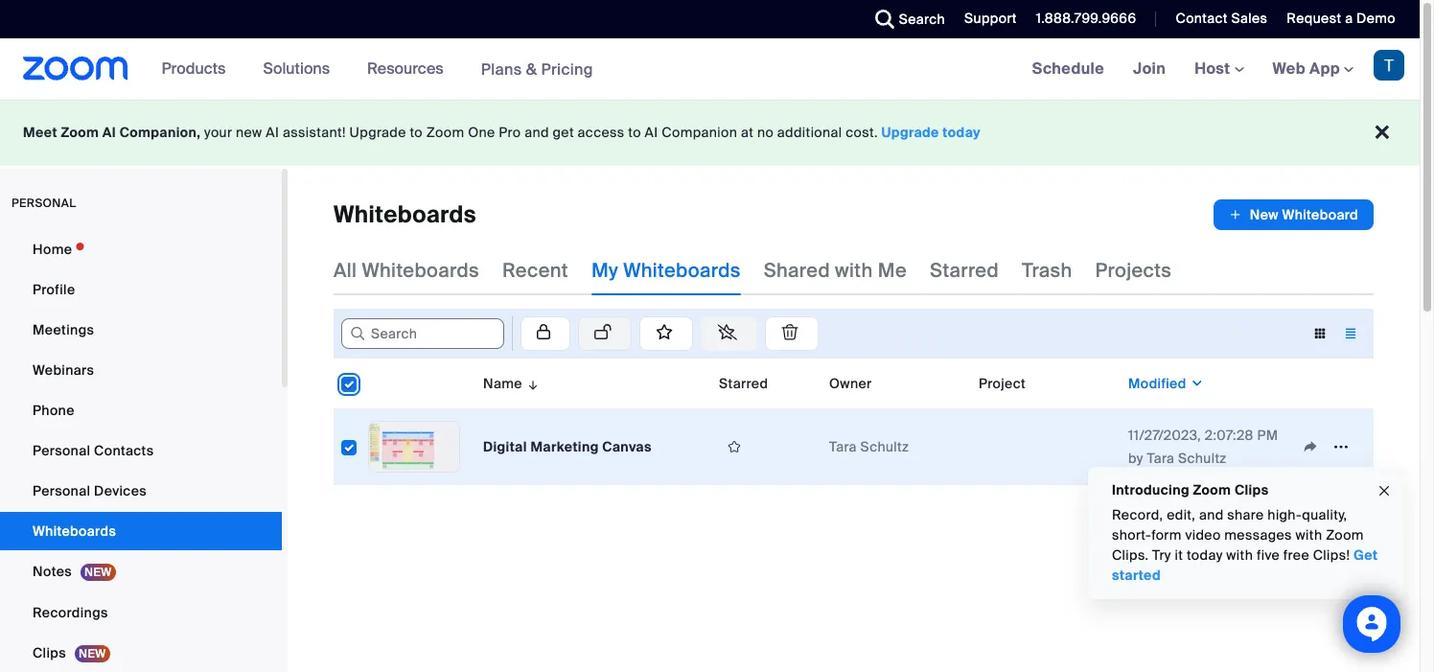 Task type: locate. For each thing, give the bounding box(es) containing it.
close image
[[1377, 480, 1392, 502]]

clips up "share"
[[1235, 481, 1269, 499]]

0 vertical spatial and
[[525, 124, 549, 141]]

1 horizontal spatial with
[[1226, 546, 1253, 564]]

video
[[1185, 526, 1221, 544]]

1 vertical spatial starred
[[719, 375, 768, 392]]

ai left companion,
[[102, 124, 116, 141]]

zoom up edit,
[[1193, 481, 1231, 499]]

contact
[[1176, 10, 1228, 27]]

schedule link
[[1018, 38, 1119, 100]]

0 horizontal spatial starred
[[719, 375, 768, 392]]

schultz down owner
[[860, 438, 909, 455]]

plans
[[481, 59, 522, 79]]

ai right new
[[266, 124, 279, 141]]

whiteboards inside personal menu "menu"
[[33, 522, 116, 540]]

phone
[[33, 402, 75, 419]]

0 horizontal spatial upgrade
[[349, 124, 406, 141]]

0 vertical spatial starred
[[930, 258, 999, 283]]

with up free
[[1296, 526, 1322, 544]]

all whiteboards
[[334, 258, 479, 283]]

name
[[483, 375, 522, 392]]

owner
[[829, 375, 872, 392]]

request a demo
[[1287, 10, 1396, 27]]

1 personal from the top
[[33, 442, 90, 459]]

0 vertical spatial today
[[943, 124, 981, 141]]

1 ai from the left
[[102, 124, 116, 141]]

personal down "phone"
[[33, 442, 90, 459]]

1 horizontal spatial ai
[[266, 124, 279, 141]]

tara down owner
[[829, 438, 857, 455]]

share image
[[1295, 438, 1326, 455]]

request a demo link
[[1272, 0, 1420, 38], [1287, 10, 1396, 27]]

upgrade
[[349, 124, 406, 141], [882, 124, 939, 141]]

1 horizontal spatial clips
[[1235, 481, 1269, 499]]

schultz
[[860, 438, 909, 455], [1178, 450, 1227, 467]]

with inside tabs of all whiteboard page tab list
[[835, 258, 873, 283]]

0 horizontal spatial clips
[[33, 644, 66, 661]]

contact sales
[[1176, 10, 1268, 27]]

1 horizontal spatial today
[[1187, 546, 1223, 564]]

0 horizontal spatial and
[[525, 124, 549, 141]]

cost.
[[846, 124, 878, 141]]

tabs of all whiteboard page tab list
[[334, 245, 1172, 295]]

zoom inside record, edit, and share high-quality, short-form video messages with zoom clips. try it today with five free clips!
[[1326, 526, 1364, 544]]

home link
[[0, 230, 282, 268]]

support link
[[950, 0, 1022, 38], [964, 10, 1017, 27]]

whiteboards
[[334, 199, 476, 229], [362, 258, 479, 283], [623, 258, 741, 283], [33, 522, 116, 540]]

banner
[[0, 38, 1420, 101]]

2 horizontal spatial ai
[[645, 124, 658, 141]]

ai
[[102, 124, 116, 141], [266, 124, 279, 141], [645, 124, 658, 141]]

0 vertical spatial with
[[835, 258, 873, 283]]

meetings
[[33, 321, 94, 338]]

cell
[[971, 409, 1121, 485]]

support
[[964, 10, 1017, 27]]

to down resources dropdown button
[[410, 124, 423, 141]]

0 horizontal spatial ai
[[102, 124, 116, 141]]

1 vertical spatial and
[[1199, 506, 1224, 523]]

&
[[526, 59, 537, 79]]

whiteboards down personal devices
[[33, 522, 116, 540]]

new
[[236, 124, 262, 141]]

to right access
[[628, 124, 641, 141]]

webinars link
[[0, 351, 282, 389]]

solutions
[[263, 58, 330, 79]]

upgrade today link
[[882, 124, 981, 141]]

upgrade right cost.
[[882, 124, 939, 141]]

clips down "recordings"
[[33, 644, 66, 661]]

recordings
[[33, 604, 108, 621]]

application containing name
[[334, 359, 1388, 499]]

meet zoom ai companion, footer
[[0, 100, 1420, 166]]

clips
[[1235, 481, 1269, 499], [33, 644, 66, 661]]

0 horizontal spatial today
[[943, 124, 981, 141]]

at
[[741, 124, 754, 141]]

whiteboard
[[1282, 206, 1358, 223]]

to
[[410, 124, 423, 141], [628, 124, 641, 141]]

whiteboards up search text field
[[362, 258, 479, 283]]

quality,
[[1302, 506, 1347, 523]]

demo
[[1357, 10, 1396, 27]]

one
[[468, 124, 495, 141]]

0 horizontal spatial with
[[835, 258, 873, 283]]

11/27/2023,
[[1128, 427, 1201, 444]]

digital marketing canvas, modified at nov 27, 2023 by tara schultz, link image
[[368, 421, 460, 473]]

ai left the companion
[[645, 124, 658, 141]]

five
[[1257, 546, 1280, 564]]

2 personal from the top
[[33, 482, 90, 499]]

personal
[[33, 442, 90, 459], [33, 482, 90, 499]]

introducing zoom clips
[[1112, 481, 1269, 499]]

application
[[512, 316, 819, 351], [334, 359, 1388, 499], [1295, 432, 1366, 461]]

0 horizontal spatial to
[[410, 124, 423, 141]]

contact sales link
[[1161, 0, 1272, 38], [1176, 10, 1268, 27]]

starred
[[930, 258, 999, 283], [719, 375, 768, 392]]

tara down the 11/27/2023,
[[1147, 450, 1175, 467]]

personal down "personal contacts" on the bottom left of page
[[33, 482, 90, 499]]

0 vertical spatial personal
[[33, 442, 90, 459]]

personal for personal devices
[[33, 482, 90, 499]]

1 vertical spatial today
[[1187, 546, 1223, 564]]

meetings link
[[0, 311, 282, 349]]

zoom logo image
[[23, 57, 128, 81]]

today
[[943, 124, 981, 141], [1187, 546, 1223, 564]]

more options for digital marketing canvas image
[[1326, 438, 1357, 455]]

whiteboards inside application
[[334, 199, 476, 229]]

clips inside clips link
[[33, 644, 66, 661]]

with left the "me"
[[835, 258, 873, 283]]

banner containing products
[[0, 38, 1420, 101]]

form
[[1151, 526, 1182, 544]]

2 horizontal spatial with
[[1296, 526, 1322, 544]]

schultz up introducing zoom clips
[[1178, 450, 1227, 467]]

1 horizontal spatial and
[[1199, 506, 1224, 523]]

with down messages
[[1226, 546, 1253, 564]]

1 horizontal spatial starred
[[930, 258, 999, 283]]

1 vertical spatial personal
[[33, 482, 90, 499]]

starred up click to star the whiteboard digital marketing canvas icon at the right
[[719, 375, 768, 392]]

notes
[[33, 563, 72, 580]]

whiteboards application
[[334, 199, 1374, 230]]

0 horizontal spatial schultz
[[860, 438, 909, 455]]

clips.
[[1112, 546, 1149, 564]]

1 horizontal spatial schultz
[[1178, 450, 1227, 467]]

1 horizontal spatial to
[[628, 124, 641, 141]]

1 vertical spatial clips
[[33, 644, 66, 661]]

with
[[835, 258, 873, 283], [1296, 526, 1322, 544], [1226, 546, 1253, 564]]

starred right the "me"
[[930, 258, 999, 283]]

started
[[1112, 567, 1161, 584]]

host button
[[1195, 58, 1244, 79]]

zoom
[[61, 124, 99, 141], [426, 124, 464, 141], [1193, 481, 1231, 499], [1326, 526, 1364, 544]]

profile picture image
[[1374, 50, 1404, 81]]

starred inside application
[[719, 375, 768, 392]]

search button
[[861, 0, 950, 38]]

my
[[591, 258, 618, 283]]

upgrade down product information navigation
[[349, 124, 406, 141]]

and left get
[[525, 124, 549, 141]]

meetings navigation
[[1018, 38, 1420, 101]]

whiteboards up all whiteboards
[[334, 199, 476, 229]]

and
[[525, 124, 549, 141], [1199, 506, 1224, 523]]

it
[[1175, 546, 1183, 564]]

2 upgrade from the left
[[882, 124, 939, 141]]

whiteboards right my
[[623, 258, 741, 283]]

zoom up clips! on the bottom
[[1326, 526, 1364, 544]]

1 horizontal spatial upgrade
[[882, 124, 939, 141]]

and up video
[[1199, 506, 1224, 523]]

recordings link
[[0, 593, 282, 632]]

a
[[1345, 10, 1353, 27]]

1 horizontal spatial tara
[[1147, 450, 1175, 467]]



Task type: vqa. For each thing, say whether or not it's contained in the screenshot.
"Clips" within the Clips link
yes



Task type: describe. For each thing, give the bounding box(es) containing it.
web
[[1273, 58, 1306, 79]]

today inside record, edit, and share high-quality, short-form video messages with zoom clips. try it today with five free clips!
[[1187, 546, 1223, 564]]

shared with me
[[764, 258, 907, 283]]

starred inside tabs of all whiteboard page tab list
[[930, 258, 999, 283]]

companion
[[662, 124, 737, 141]]

modified button
[[1128, 374, 1204, 393]]

join link
[[1119, 38, 1180, 100]]

high-
[[1268, 506, 1302, 523]]

2 ai from the left
[[266, 124, 279, 141]]

whiteboards link
[[0, 512, 282, 550]]

host
[[1195, 58, 1234, 79]]

free
[[1283, 546, 1310, 564]]

2:07:28
[[1205, 427, 1254, 444]]

edit,
[[1167, 506, 1196, 523]]

by
[[1128, 450, 1143, 467]]

zoom left one
[[426, 124, 464, 141]]

resources
[[367, 58, 444, 79]]

list mode, selected image
[[1335, 325, 1366, 342]]

pricing
[[541, 59, 593, 79]]

home
[[33, 241, 72, 258]]

digital marketing canvas
[[483, 438, 652, 455]]

share
[[1227, 506, 1264, 523]]

digital
[[483, 438, 527, 455]]

my whiteboards
[[591, 258, 741, 283]]

down image
[[1187, 374, 1204, 393]]

arrow down image
[[522, 372, 540, 395]]

introducing
[[1112, 481, 1190, 499]]

profile link
[[0, 270, 282, 309]]

products button
[[162, 38, 234, 100]]

pro
[[499, 124, 521, 141]]

get started
[[1112, 546, 1378, 584]]

no
[[757, 124, 774, 141]]

11/27/2023, 2:07:28 pm by tara schultz
[[1128, 427, 1279, 467]]

Search text field
[[341, 318, 504, 349]]

thumbnail of digital marketing canvas image
[[369, 422, 459, 472]]

0 horizontal spatial tara
[[829, 438, 857, 455]]

0 vertical spatial clips
[[1235, 481, 1269, 499]]

click to star the whiteboard digital marketing canvas image
[[719, 438, 750, 455]]

modified
[[1128, 375, 1187, 392]]

personal
[[12, 196, 76, 211]]

request
[[1287, 10, 1342, 27]]

all
[[334, 258, 357, 283]]

1 upgrade from the left
[[349, 124, 406, 141]]

add image
[[1229, 205, 1242, 224]]

2 to from the left
[[628, 124, 641, 141]]

new whiteboard
[[1250, 206, 1358, 223]]

phone link
[[0, 391, 282, 429]]

sales
[[1231, 10, 1268, 27]]

1 vertical spatial with
[[1296, 526, 1322, 544]]

get started link
[[1112, 546, 1378, 584]]

tara schultz
[[829, 438, 909, 455]]

companion,
[[119, 124, 201, 141]]

schedule
[[1032, 58, 1104, 79]]

try
[[1152, 546, 1171, 564]]

personal for personal contacts
[[33, 442, 90, 459]]

web app button
[[1273, 58, 1354, 79]]

contacts
[[94, 442, 154, 459]]

projects
[[1095, 258, 1172, 283]]

clips!
[[1313, 546, 1350, 564]]

1 to from the left
[[410, 124, 423, 141]]

3 ai from the left
[[645, 124, 658, 141]]

new whiteboard button
[[1214, 199, 1374, 230]]

project
[[979, 375, 1026, 392]]

messages
[[1225, 526, 1292, 544]]

1.888.799.9666
[[1036, 10, 1136, 27]]

web app
[[1273, 58, 1340, 79]]

profile
[[33, 281, 75, 298]]

product information navigation
[[147, 38, 608, 101]]

tara inside 11/27/2023, 2:07:28 pm by tara schultz
[[1147, 450, 1175, 467]]

zoom right meet
[[61, 124, 99, 141]]

schultz inside 11/27/2023, 2:07:28 pm by tara schultz
[[1178, 450, 1227, 467]]

grid mode, not selected image
[[1305, 325, 1335, 342]]

trash
[[1022, 258, 1072, 283]]

app
[[1310, 58, 1340, 79]]

new
[[1250, 206, 1279, 223]]

resources button
[[367, 38, 452, 100]]

assistant!
[[283, 124, 346, 141]]

2 vertical spatial with
[[1226, 546, 1253, 564]]

and inside meet zoom ai companion, footer
[[525, 124, 549, 141]]

get
[[553, 124, 574, 141]]

clips link
[[0, 634, 282, 672]]

devices
[[94, 482, 147, 499]]

get
[[1354, 546, 1378, 564]]

canvas
[[602, 438, 652, 455]]

personal contacts link
[[0, 431, 282, 470]]

record,
[[1112, 506, 1163, 523]]

your
[[204, 124, 232, 141]]

personal devices
[[33, 482, 147, 499]]

today inside meet zoom ai companion, footer
[[943, 124, 981, 141]]

solutions button
[[263, 38, 338, 100]]

search
[[899, 11, 945, 28]]

personal menu menu
[[0, 230, 282, 672]]

products
[[162, 58, 226, 79]]

webinars
[[33, 361, 94, 379]]

pm
[[1257, 427, 1279, 444]]

notes link
[[0, 552, 282, 591]]

and inside record, edit, and share high-quality, short-form video messages with zoom clips. try it today with five free clips!
[[1199, 506, 1224, 523]]

plans & pricing
[[481, 59, 593, 79]]

record, edit, and share high-quality, short-form video messages with zoom clips. try it today with five free clips!
[[1112, 506, 1364, 564]]

me
[[878, 258, 907, 283]]

access
[[578, 124, 625, 141]]

additional
[[777, 124, 842, 141]]



